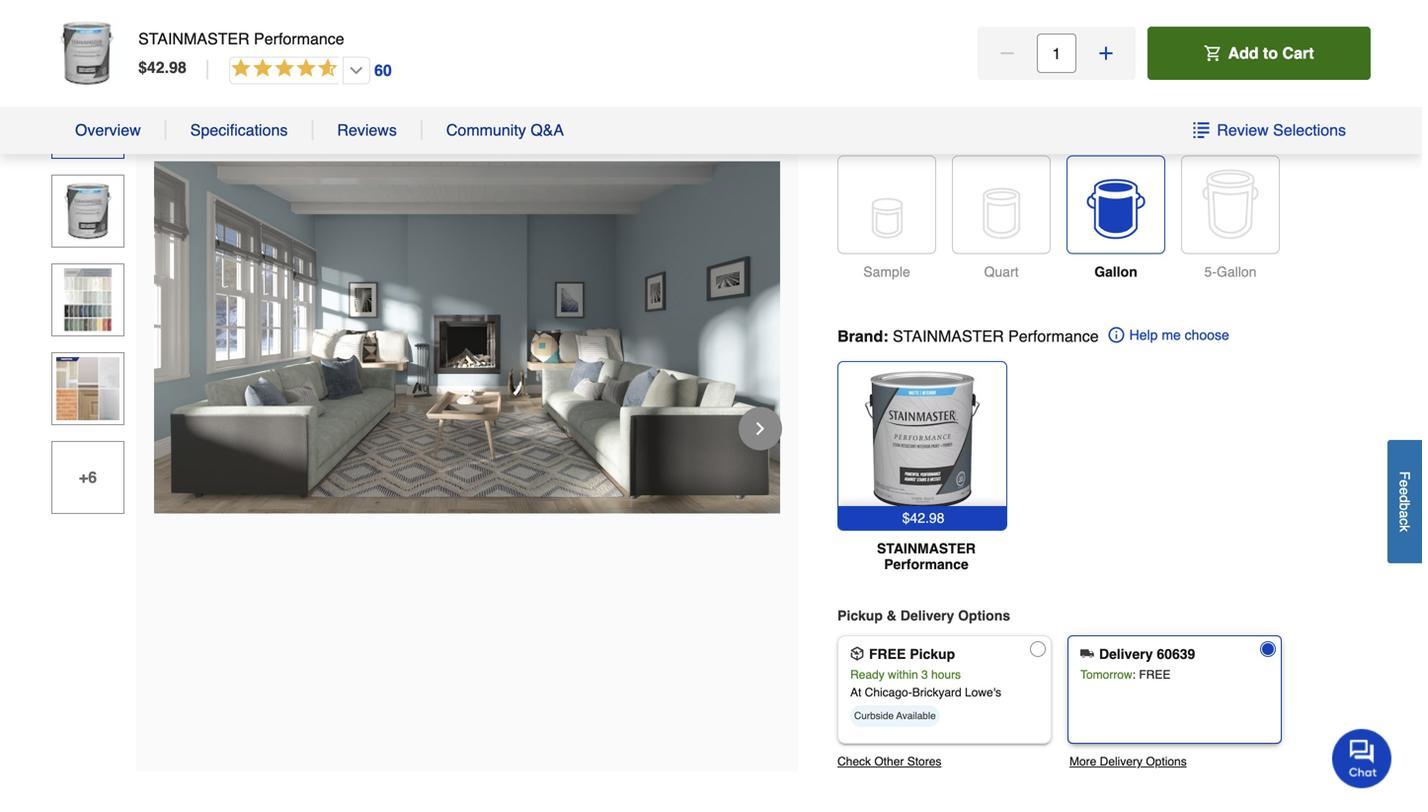 Task type: vqa. For each thing, say whether or not it's contained in the screenshot.
Check
yes



Task type: describe. For each thing, give the bounding box(es) containing it.
0 vertical spatial pickup
[[837, 608, 883, 624]]

+6 button
[[51, 442, 124, 515]]

0 vertical spatial stainmaster performance
[[138, 30, 344, 48]]

me
[[1162, 327, 1181, 343]]

4.6 stars image
[[228, 56, 393, 85]]

5-
[[1204, 264, 1217, 280]]

more
[[1070, 756, 1097, 769]]

add
[[1228, 44, 1259, 62]]

stores
[[907, 756, 942, 769]]

a
[[1397, 511, 1413, 519]]

dining room
[[194, 34, 285, 52]]

cart image
[[1204, 45, 1220, 61]]

1 horizontal spatial living room image
[[154, 162, 780, 514]]

+6
[[79, 469, 97, 487]]

0 vertical spatial stainmaster
[[138, 30, 249, 48]]

help
[[1129, 327, 1158, 343]]

review selections
[[1217, 121, 1346, 139]]

within
[[888, 669, 918, 683]]

specifications
[[190, 121, 288, 139]]

0 horizontal spatial $ 42 . 98
[[138, 58, 187, 77]]

more delivery options button
[[1070, 753, 1187, 772]]

brand:
[[837, 327, 888, 346]]

1 vertical spatial .
[[925, 511, 929, 526]]

1 gallon from the left
[[1094, 264, 1138, 280]]

thumbnail: 1 image
[[56, 269, 119, 332]]

60639
[[1157, 647, 1195, 663]]

1 horizontal spatial $ 42 . 98
[[902, 511, 945, 526]]

60
[[374, 61, 392, 80]]

community q&a link
[[446, 120, 564, 140]]

hours
[[931, 669, 961, 683]]

available
[[896, 711, 936, 723]]

lowe's
[[965, 686, 1001, 700]]

delivery 60639
[[1099, 647, 1195, 663]]

option group containing free pickup
[[830, 628, 1290, 753]]

choose
[[1185, 327, 1229, 343]]

brickyard
[[912, 686, 962, 700]]

community q&a
[[446, 121, 564, 139]]

curbside available
[[854, 711, 936, 723]]

base thumbnail: 0 image
[[56, 180, 119, 243]]

1 vertical spatial performance
[[1008, 327, 1099, 346]]

1 horizontal spatial stainmaster performance
[[877, 541, 976, 573]]

bedroom
[[326, 34, 390, 52]]

chevron right image
[[751, 419, 770, 439]]

d
[[1397, 496, 1413, 503]]

more delivery options
[[1070, 756, 1187, 769]]

quart
[[984, 264, 1019, 280]]

k
[[1397, 525, 1413, 532]]

0 vertical spatial 98
[[169, 58, 187, 77]]

ready within 3 hours at chicago-brickyard lowe's
[[850, 669, 1001, 700]]

paint size 5-gallon image
[[1182, 157, 1279, 253]]

&
[[887, 608, 897, 624]]

2 e from the top
[[1397, 488, 1413, 496]]

paint size gallon selected image
[[1068, 157, 1164, 253]]

to
[[1263, 44, 1278, 62]]

room for dining room
[[243, 34, 285, 52]]

brand: stainmaster performance
[[837, 327, 1099, 346]]

c
[[1397, 519, 1413, 525]]

specifications link
[[190, 120, 288, 140]]

review selections button
[[1192, 120, 1347, 140]]

plus image
[[1096, 43, 1116, 63]]



Task type: locate. For each thing, give the bounding box(es) containing it.
free pickup
[[869, 647, 955, 663]]

1 horizontal spatial $
[[902, 511, 910, 526]]

tomorrow
[[1080, 669, 1132, 683]]

stainmaster performance up pickup & delivery options
[[877, 541, 976, 573]]

0 vertical spatial 42
[[147, 58, 165, 77]]

0 horizontal spatial room
[[110, 34, 152, 52]]

performance up pickup & delivery options
[[884, 557, 969, 573]]

at
[[850, 686, 862, 700]]

free right ':'
[[1139, 669, 1171, 683]]

1 vertical spatial $ 42 . 98
[[902, 511, 945, 526]]

help me choose button
[[1109, 327, 1229, 346]]

1 e from the top
[[1397, 480, 1413, 488]]

options inside more delivery options button
[[1146, 756, 1187, 769]]

0 vertical spatial living room image
[[56, 105, 119, 140]]

f
[[1397, 472, 1413, 480]]

reviews
[[337, 121, 397, 139]]

curbside
[[854, 711, 894, 723]]

dining
[[194, 34, 238, 52]]

room
[[110, 34, 152, 52], [243, 34, 285, 52]]

1 vertical spatial stainmaster
[[893, 327, 1004, 346]]

e
[[1397, 480, 1413, 488], [1397, 488, 1413, 496]]

e up d
[[1397, 480, 1413, 488]]

options
[[958, 608, 1010, 624], [1146, 756, 1187, 769]]

0 horizontal spatial gallon
[[1094, 264, 1138, 280]]

2 horizontal spatial performance
[[1008, 327, 1099, 346]]

cart
[[1282, 44, 1314, 62]]

list view image
[[1193, 122, 1209, 138]]

delivery right the &
[[900, 608, 954, 624]]

option group
[[830, 628, 1290, 753]]

stainmaster performance
[[138, 30, 344, 48], [877, 541, 976, 573]]

0 horizontal spatial 98
[[169, 58, 187, 77]]

1 vertical spatial 98
[[929, 511, 945, 526]]

98
[[169, 58, 187, 77], [929, 511, 945, 526]]

. up pickup & delivery options
[[925, 511, 929, 526]]

1 horizontal spatial pickup
[[910, 647, 955, 663]]

check other stores
[[837, 756, 942, 769]]

1 room from the left
[[110, 34, 152, 52]]

5-gallon
[[1204, 264, 1257, 280]]

$ 42 . 98
[[138, 58, 187, 77], [902, 511, 945, 526]]

2 room from the left
[[243, 34, 285, 52]]

b
[[1397, 503, 1413, 511]]

$ 42 . 98 up pickup & delivery options
[[902, 511, 945, 526]]

pickup
[[837, 608, 883, 624], [910, 647, 955, 663]]

:
[[1132, 669, 1136, 683]]

1 vertical spatial $
[[902, 511, 910, 526]]

1 horizontal spatial gallon
[[1217, 264, 1257, 280]]

delivery up tomorrow : free
[[1099, 647, 1153, 663]]

selections
[[1273, 121, 1346, 139]]

1 horizontal spatial free
[[1139, 669, 1171, 683]]

delivery right more
[[1100, 756, 1143, 769]]

add to cart button
[[1148, 27, 1371, 80]]

0 vertical spatial $ 42 . 98
[[138, 58, 187, 77]]

gallon down paint size 5-gallon image
[[1217, 264, 1257, 280]]

other
[[874, 756, 904, 769]]

1 vertical spatial living room image
[[154, 162, 780, 514]]

living
[[64, 34, 105, 52]]

0 vertical spatial free
[[869, 647, 906, 663]]

0 horizontal spatial living room image
[[56, 105, 119, 140]]

info image
[[1109, 327, 1125, 343]]

stainmaster
[[138, 30, 249, 48], [893, 327, 1004, 346], [877, 541, 976, 557]]

1 vertical spatial pickup
[[910, 647, 955, 663]]

ready
[[850, 669, 885, 683]]

help me choose
[[1129, 327, 1229, 343]]

2 gallon from the left
[[1217, 264, 1257, 280]]

1 vertical spatial stainmaster performance
[[877, 541, 976, 573]]

check other stores button
[[837, 753, 942, 772]]

$
[[138, 58, 147, 77], [902, 511, 910, 526]]

1 horizontal spatial .
[[925, 511, 929, 526]]

0 horizontal spatial pickup
[[837, 608, 883, 624]]

q&a
[[531, 121, 564, 139]]

1 vertical spatial free
[[1139, 669, 1171, 683]]

2 vertical spatial delivery
[[1100, 756, 1143, 769]]

1 horizontal spatial 98
[[929, 511, 945, 526]]

minus image
[[997, 43, 1017, 63]]

truck filled image
[[1080, 647, 1094, 661]]

f e e d b a c k
[[1397, 472, 1413, 532]]

42 up pickup & delivery options
[[910, 511, 925, 526]]

0 horizontal spatial free
[[869, 647, 906, 663]]

e up the b
[[1397, 488, 1413, 496]]

check
[[837, 756, 871, 769]]

2 vertical spatial stainmaster
[[877, 541, 976, 557]]

0 vertical spatial .
[[165, 58, 169, 77]]

$ 42 . 98 down living room
[[138, 58, 187, 77]]

living room image
[[56, 105, 119, 140], [154, 162, 780, 514]]

room right dining
[[243, 34, 285, 52]]

pickup image
[[850, 647, 864, 661]]

add to cart
[[1228, 44, 1314, 62]]

3
[[921, 669, 928, 683]]

pickup & delivery options
[[837, 608, 1010, 624]]

2 vertical spatial performance
[[884, 557, 969, 573]]

0 horizontal spatial stainmaster performance
[[138, 30, 344, 48]]

.
[[165, 58, 169, 77], [925, 511, 929, 526]]

delivery
[[900, 608, 954, 624], [1099, 647, 1153, 663], [1100, 756, 1143, 769]]

42 down living room
[[147, 58, 165, 77]]

0 horizontal spatial performance
[[254, 30, 344, 48]]

performance left info icon
[[1008, 327, 1099, 346]]

0 vertical spatial $
[[138, 58, 147, 77]]

stainmaster performance image
[[844, 363, 1000, 519]]

0 vertical spatial delivery
[[900, 608, 954, 624]]

community
[[446, 121, 526, 139]]

reviews link
[[337, 120, 397, 140]]

sample
[[863, 264, 910, 280]]

options up hours
[[958, 608, 1010, 624]]

1 vertical spatial options
[[1146, 756, 1187, 769]]

room right living
[[110, 34, 152, 52]]

tomorrow : free
[[1080, 669, 1171, 683]]

. right productimage
[[165, 58, 169, 77]]

overview link
[[75, 120, 141, 140]]

0 horizontal spatial 42
[[147, 58, 165, 77]]

1 vertical spatial 42
[[910, 511, 925, 526]]

1 horizontal spatial options
[[1146, 756, 1187, 769]]

performance up the 4.6 stars image
[[254, 30, 344, 48]]

0 horizontal spatial $
[[138, 58, 147, 77]]

delivery inside button
[[1100, 756, 1143, 769]]

free
[[869, 647, 906, 663], [1139, 669, 1171, 683]]

options right more
[[1146, 756, 1187, 769]]

pickup up 3 on the bottom right of page
[[910, 647, 955, 663]]

gallon
[[1094, 264, 1138, 280], [1217, 264, 1257, 280]]

chat invite button image
[[1332, 729, 1393, 789]]

1 vertical spatial delivery
[[1099, 647, 1153, 663]]

free up within on the bottom right
[[869, 647, 906, 663]]

overview
[[75, 121, 141, 139]]

1 horizontal spatial performance
[[884, 557, 969, 573]]

chicago-
[[865, 686, 912, 700]]

review
[[1217, 121, 1269, 139]]

pickup left the &
[[837, 608, 883, 624]]

productimage image
[[51, 18, 122, 89]]

gallon up info icon
[[1094, 264, 1138, 280]]

1 horizontal spatial 42
[[910, 511, 925, 526]]

thumbnail: 2 image
[[56, 358, 119, 421]]

living room
[[64, 34, 152, 52]]

0 vertical spatial options
[[958, 608, 1010, 624]]

Stepper number input field with increment and decrement buttons number field
[[1037, 34, 1076, 73]]

0 horizontal spatial options
[[958, 608, 1010, 624]]

1 horizontal spatial room
[[243, 34, 285, 52]]

42
[[147, 58, 165, 77], [910, 511, 925, 526]]

stainmaster performance up the 4.6 stars image
[[138, 30, 344, 48]]

performance
[[254, 30, 344, 48], [1008, 327, 1099, 346], [884, 557, 969, 573]]

paint size sample image
[[838, 157, 935, 253]]

0 vertical spatial performance
[[254, 30, 344, 48]]

0 horizontal spatial .
[[165, 58, 169, 77]]

room for living room
[[110, 34, 152, 52]]

f e e d b a c k button
[[1388, 440, 1422, 564]]

paint size sample image
[[953, 157, 1050, 253]]



